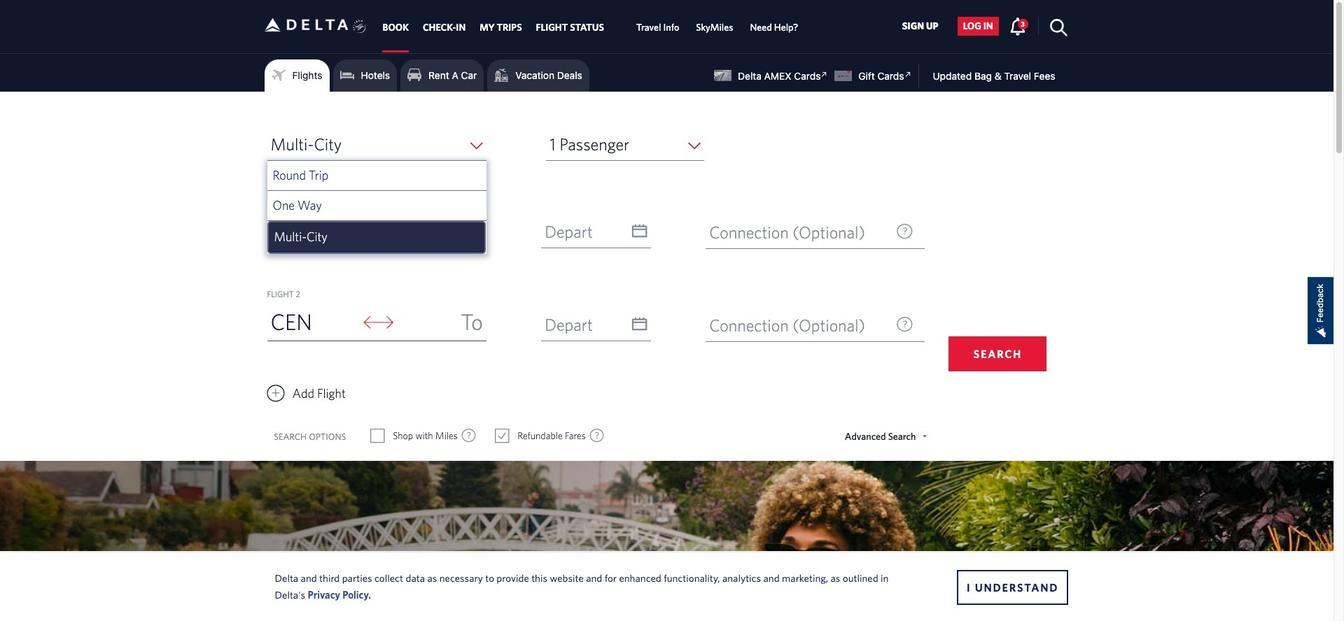 Task type: locate. For each thing, give the bounding box(es) containing it.
Refundable Fares checkbox
[[496, 429, 509, 443]]

None text field
[[541, 309, 651, 342]]

1 vertical spatial flight
[[267, 289, 294, 299]]

2 depart button from the top
[[541, 309, 651, 341]]

0 horizontal spatial search
[[274, 432, 307, 442]]

1 horizontal spatial cen link
[[395, 211, 487, 248]]

flight for sea
[[267, 196, 294, 206]]

0 horizontal spatial cen
[[271, 309, 312, 335]]

1 horizontal spatial cen
[[441, 216, 483, 242]]

multi- inside option
[[274, 230, 307, 244]]

3
[[1021, 19, 1025, 28]]

for
[[605, 572, 617, 584]]

tab list
[[376, 0, 807, 53]]

in inside button
[[984, 21, 993, 32]]

1 vertical spatial multi-city
[[274, 230, 328, 244]]

travel right &
[[1004, 70, 1031, 82]]

round trip option
[[267, 161, 487, 191]]

provide
[[497, 572, 529, 584]]

advanced search link
[[845, 431, 927, 443]]

sign up
[[902, 21, 939, 32]]

1 horizontal spatial and
[[586, 572, 602, 584]]

city down the way
[[307, 230, 328, 244]]

privacy policy. link
[[308, 589, 371, 601]]

0 vertical spatial flight
[[267, 196, 294, 206]]

hotels link
[[340, 65, 390, 86]]

delta up delta's
[[275, 572, 298, 584]]

book
[[383, 22, 409, 33]]

multi-city inside field
[[271, 134, 342, 154]]

search options
[[274, 432, 346, 442]]

0 horizontal spatial travel
[[636, 22, 661, 33]]

1 Passenger field
[[546, 128, 704, 161]]

multi- up round
[[271, 134, 314, 154]]

depart for to
[[545, 315, 593, 335]]

privacy policy.
[[308, 589, 371, 601]]

connection (optional) for to
[[709, 316, 865, 335]]

multi-city down one way
[[274, 230, 328, 244]]

1 left passenger on the top
[[550, 134, 556, 154]]

flights link
[[271, 65, 322, 86]]

gift cards
[[859, 70, 904, 82]]

2 horizontal spatial and
[[764, 572, 780, 584]]

fees
[[1034, 70, 1056, 82]]

my
[[480, 22, 495, 33]]

add
[[292, 387, 314, 401]]

flights
[[292, 69, 322, 81]]

0 vertical spatial (optional)
[[793, 223, 865, 242]]

i understand button
[[957, 570, 1069, 605]]

gift cards link
[[835, 68, 915, 82]]

vacation
[[516, 69, 555, 81]]

car
[[461, 69, 477, 81]]

travel left info
[[636, 22, 661, 33]]

2 depart from the top
[[545, 315, 593, 335]]

delta left amex
[[738, 70, 762, 82]]

enhanced
[[619, 572, 662, 584]]

i
[[967, 582, 972, 594]]

connection (optional) link for cen
[[706, 216, 925, 249]]

this link opens another site in a new window that may not follow the same accessibility policies as delta air lines. image
[[818, 68, 831, 81]]

0 vertical spatial multi-
[[271, 134, 314, 154]]

and left third
[[301, 572, 317, 584]]

1 depart button from the top
[[541, 216, 651, 248]]

in right 'outlined'
[[881, 572, 889, 584]]

connection (optional) link for to
[[706, 310, 925, 342]]

as right the data
[[427, 572, 437, 584]]

multi-city
[[271, 134, 342, 154], [274, 230, 328, 244]]

1 horizontal spatial in
[[984, 21, 993, 32]]

my trips
[[480, 22, 522, 33]]

as
[[427, 572, 437, 584], [831, 572, 841, 584]]

delta air lines image
[[264, 3, 348, 47]]

and right 'analytics'
[[764, 572, 780, 584]]

1 horizontal spatial delta
[[738, 70, 762, 82]]

travel info link
[[636, 15, 679, 40]]

add flight
[[292, 387, 346, 401]]

0 horizontal spatial as
[[427, 572, 437, 584]]

0 horizontal spatial 1
[[296, 196, 299, 206]]

rent a car
[[429, 69, 477, 81]]

0 vertical spatial connection (optional)
[[709, 223, 865, 242]]

1 vertical spatial cen
[[271, 309, 312, 335]]

0 vertical spatial search
[[974, 348, 1022, 361]]

flight down round
[[267, 196, 294, 206]]

one
[[273, 198, 295, 213]]

1 horizontal spatial search
[[974, 348, 1022, 361]]

updated bag & travel fees
[[933, 70, 1056, 82]]

2 connection (optional) link from the top
[[706, 310, 925, 342]]

0 vertical spatial connection
[[709, 223, 789, 242]]

Shop with Miles checkbox
[[371, 429, 384, 443]]

delta for delta and third parties collect data as necessary to provide this website and for enhanced functionality, analytics and marketing, as outlined in delta's
[[275, 572, 298, 584]]

0 vertical spatial cen
[[441, 216, 483, 242]]

1 and from the left
[[301, 572, 317, 584]]

2 vertical spatial flight
[[317, 387, 346, 401]]

0 horizontal spatial in
[[881, 572, 889, 584]]

1 vertical spatial connection (optional)
[[709, 316, 865, 335]]

one way option
[[267, 191, 487, 221]]

1 right one
[[296, 196, 299, 206]]

1 connection from the top
[[709, 223, 789, 242]]

none text field inside 'book' tab panel
[[541, 309, 651, 342]]

0 horizontal spatial cen link
[[267, 305, 359, 341]]

multi- inside 'multi-city' field
[[271, 134, 314, 154]]

cards
[[794, 70, 821, 82], [878, 70, 904, 82]]

search inside button
[[974, 348, 1022, 361]]

1 vertical spatial delta
[[275, 572, 298, 584]]

0 vertical spatial depart button
[[541, 216, 651, 248]]

1
[[550, 134, 556, 154], [296, 196, 299, 206]]

0 vertical spatial 1
[[550, 134, 556, 154]]

as left 'outlined'
[[831, 572, 841, 584]]

book tab panel
[[0, 92, 1334, 461]]

flight status
[[536, 22, 604, 33]]

advanced
[[845, 431, 886, 443]]

multi- down one
[[274, 230, 307, 244]]

flight status link
[[536, 15, 604, 40]]

add flight button
[[267, 383, 346, 405]]

list box containing round trip
[[267, 161, 487, 254]]

connection (optional) for cen
[[709, 223, 865, 242]]

depart
[[545, 222, 593, 242], [545, 315, 593, 335]]

flight right add
[[317, 387, 346, 401]]

1 horizontal spatial 1
[[550, 134, 556, 154]]

skymiles link
[[696, 15, 733, 40]]

book link
[[383, 15, 409, 40]]

0 vertical spatial travel
[[636, 22, 661, 33]]

list box
[[267, 161, 487, 254]]

0 vertical spatial depart
[[545, 222, 593, 242]]

1 connection (optional) from the top
[[709, 223, 865, 242]]

(optional)
[[793, 223, 865, 242], [793, 316, 865, 335]]

delta
[[738, 70, 762, 82], [275, 572, 298, 584]]

1 vertical spatial search
[[274, 432, 307, 442]]

0 horizontal spatial cards
[[794, 70, 821, 82]]

3 link
[[1010, 17, 1028, 35]]

flight 1
[[267, 196, 299, 206]]

1 vertical spatial connection
[[709, 316, 789, 335]]

delta inside delta amex cards link
[[738, 70, 762, 82]]

refundable
[[518, 431, 563, 442]]

in right log
[[984, 21, 993, 32]]

1 depart from the top
[[545, 222, 593, 242]]

Multi-City field
[[267, 128, 487, 161]]

one way
[[273, 198, 322, 213]]

1 horizontal spatial as
[[831, 572, 841, 584]]

1 vertical spatial in
[[881, 572, 889, 584]]

1 vertical spatial depart
[[545, 315, 593, 335]]

and left for
[[586, 572, 602, 584]]

delta amex cards link
[[714, 68, 831, 82]]

1 inside field
[[550, 134, 556, 154]]

1 vertical spatial connection (optional) link
[[706, 310, 925, 342]]

with
[[416, 431, 433, 442]]

2 connection from the top
[[709, 316, 789, 335]]

flight
[[267, 196, 294, 206], [267, 289, 294, 299], [317, 387, 346, 401]]

1 vertical spatial travel
[[1004, 70, 1031, 82]]

depart button
[[541, 216, 651, 248], [541, 309, 651, 341]]

cards right amex
[[794, 70, 821, 82]]

None text field
[[541, 216, 651, 249]]

0 vertical spatial delta
[[738, 70, 762, 82]]

connection
[[709, 223, 789, 242], [709, 316, 789, 335]]

1 vertical spatial (optional)
[[793, 316, 865, 335]]

cen
[[441, 216, 483, 242], [271, 309, 312, 335]]

0 horizontal spatial and
[[301, 572, 317, 584]]

0 vertical spatial multi-city
[[271, 134, 342, 154]]

connection (optional) link
[[706, 216, 925, 249], [706, 310, 925, 342]]

1 (optional) from the top
[[793, 223, 865, 242]]

cards right 'gift'
[[878, 70, 904, 82]]

1 horizontal spatial cards
[[878, 70, 904, 82]]

updated
[[933, 70, 972, 82]]

cen link
[[395, 211, 487, 248], [267, 305, 359, 341]]

city up trip
[[314, 134, 342, 154]]

0 vertical spatial connection (optional) link
[[706, 216, 925, 249]]

search
[[974, 348, 1022, 361], [274, 432, 307, 442]]

delta inside delta and third parties collect data as necessary to provide this website and for enhanced functionality, analytics and marketing, as outlined in delta's
[[275, 572, 298, 584]]

city inside field
[[314, 134, 342, 154]]

1 vertical spatial multi-
[[274, 230, 307, 244]]

flight left 2
[[267, 289, 294, 299]]

2 connection (optional) from the top
[[709, 316, 865, 335]]

0 vertical spatial city
[[314, 134, 342, 154]]

miles
[[435, 431, 458, 442]]

multi-city up round trip
[[271, 134, 342, 154]]

1 vertical spatial depart button
[[541, 309, 651, 341]]

2 (optional) from the top
[[793, 316, 865, 335]]

in
[[984, 21, 993, 32], [881, 572, 889, 584]]

0 vertical spatial in
[[984, 21, 993, 32]]

0 horizontal spatial delta
[[275, 572, 298, 584]]

refundable fares
[[518, 431, 586, 442]]

1 connection (optional) link from the top
[[706, 216, 925, 249]]

1 vertical spatial city
[[307, 230, 328, 244]]



Task type: describe. For each thing, give the bounding box(es) containing it.
check-in
[[423, 22, 466, 33]]

tab list containing book
[[376, 0, 807, 53]]

delta for delta amex cards
[[738, 70, 762, 82]]

check-in link
[[423, 15, 466, 40]]

in inside delta and third parties collect data as necessary to provide this website and for enhanced functionality, analytics and marketing, as outlined in delta's
[[881, 572, 889, 584]]

i understand
[[967, 582, 1059, 594]]

flight
[[536, 22, 568, 33]]

delta and third parties collect data as necessary to provide this website and for enhanced functionality, analytics and marketing, as outlined in delta's
[[275, 572, 889, 601]]

fares
[[565, 431, 586, 442]]

need help? link
[[750, 15, 799, 40]]

analytics
[[723, 572, 761, 584]]

third
[[319, 572, 340, 584]]

search for search
[[974, 348, 1022, 361]]

depart button for cen
[[541, 216, 651, 248]]

passenger
[[560, 134, 630, 154]]

in
[[456, 22, 466, 33]]

a
[[452, 69, 459, 81]]

cen for the bottom cen link
[[271, 309, 312, 335]]

shop with miles
[[393, 431, 458, 442]]

options
[[309, 432, 346, 442]]

need help?
[[750, 22, 799, 33]]

updated bag & travel fees link
[[919, 70, 1056, 82]]

parties
[[342, 572, 372, 584]]

to
[[461, 309, 483, 335]]

vacation deals
[[516, 69, 583, 81]]

sign up link
[[897, 17, 944, 36]]

trips
[[497, 22, 522, 33]]

trip
[[309, 168, 329, 183]]

my trips link
[[480, 15, 522, 40]]

0 vertical spatial cen link
[[395, 211, 487, 248]]

search button
[[949, 337, 1047, 372]]

flight inside "button"
[[317, 387, 346, 401]]

2 cards from the left
[[878, 70, 904, 82]]

rent a car link
[[408, 65, 477, 86]]

connection for cen
[[709, 223, 789, 242]]

log in
[[963, 21, 993, 32]]

gift
[[859, 70, 875, 82]]

travel info
[[636, 22, 679, 33]]

sea
[[271, 216, 309, 242]]

understand
[[975, 582, 1059, 594]]

skyteam image
[[353, 5, 366, 48]]

advanced search
[[845, 431, 916, 443]]

city inside option
[[307, 230, 328, 244]]

connection for to
[[709, 316, 789, 335]]

privacy
[[308, 589, 340, 601]]

2
[[296, 289, 300, 299]]

(optional) for to
[[793, 316, 865, 335]]

flight 2
[[267, 289, 300, 299]]

round trip
[[273, 168, 329, 183]]

need
[[750, 22, 772, 33]]

up
[[926, 21, 939, 32]]

(optional) for cen
[[793, 223, 865, 242]]

depart for cen
[[545, 222, 593, 242]]

vacation deals link
[[495, 65, 583, 86]]

none text field inside 'book' tab panel
[[541, 216, 651, 249]]

search
[[888, 431, 916, 443]]

data
[[406, 572, 425, 584]]

1 horizontal spatial travel
[[1004, 70, 1031, 82]]

search for search options
[[274, 432, 307, 442]]

2 as from the left
[[831, 572, 841, 584]]

log
[[963, 21, 982, 32]]

multi-city option
[[269, 223, 485, 253]]

bag
[[975, 70, 992, 82]]

to
[[485, 572, 494, 584]]

multi-city inside option
[[274, 230, 328, 244]]

website
[[550, 572, 584, 584]]

1 as from the left
[[427, 572, 437, 584]]

sea link
[[267, 211, 359, 248]]

collect
[[375, 572, 403, 584]]

&
[[995, 70, 1002, 82]]

this link opens another site in a new window that may not follow the same accessibility policies as delta air lines. image
[[901, 68, 915, 81]]

list box inside 'book' tab panel
[[267, 161, 487, 254]]

1 vertical spatial cen link
[[267, 305, 359, 341]]

1 vertical spatial 1
[[296, 196, 299, 206]]

hotels
[[361, 69, 390, 81]]

amex
[[764, 70, 792, 82]]

log in button
[[958, 17, 999, 36]]

way
[[298, 198, 322, 213]]

to link
[[395, 305, 487, 341]]

shop
[[393, 431, 413, 442]]

delta amex cards
[[738, 70, 821, 82]]

skymiles
[[696, 22, 733, 33]]

2 and from the left
[[586, 572, 602, 584]]

rent
[[429, 69, 449, 81]]

round
[[273, 168, 306, 183]]

this
[[532, 572, 548, 584]]

help?
[[774, 22, 799, 33]]

3 and from the left
[[764, 572, 780, 584]]

functionality,
[[664, 572, 720, 584]]

marketing,
[[782, 572, 828, 584]]

check-
[[423, 22, 456, 33]]

outlined
[[843, 572, 879, 584]]

status
[[570, 22, 604, 33]]

delta's
[[275, 589, 305, 601]]

info
[[663, 22, 679, 33]]

depart button for to
[[541, 309, 651, 341]]

necessary
[[440, 572, 483, 584]]

flight for cen
[[267, 289, 294, 299]]

1 cards from the left
[[794, 70, 821, 82]]

cen for cen link to the top
[[441, 216, 483, 242]]



Task type: vqa. For each thing, say whether or not it's contained in the screenshot.
Flight 2
yes



